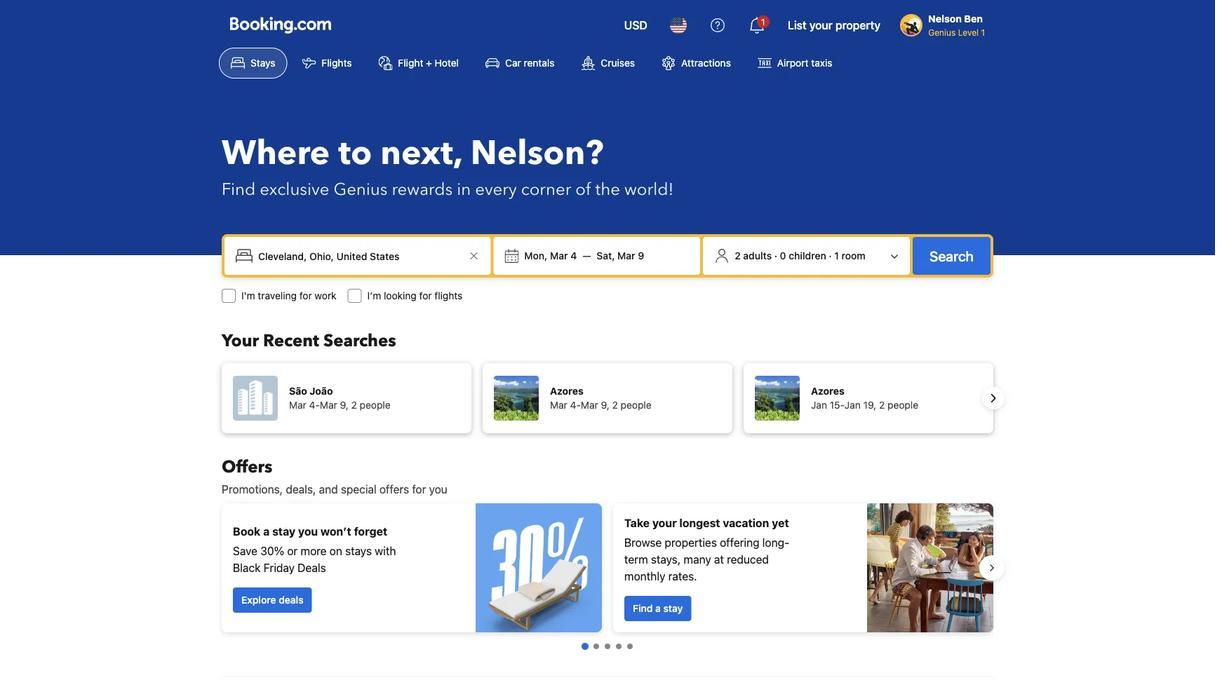 Task type: describe. For each thing, give the bounding box(es) containing it.
2 adults · 0 children · 1 room
[[735, 250, 866, 262]]

genius inside where to next, nelson? find exclusive genius rewards in every corner of the world!
[[334, 178, 388, 201]]

yet
[[772, 517, 789, 530]]

long-
[[763, 536, 790, 550]]

stays,
[[651, 553, 681, 567]]

book
[[233, 525, 261, 539]]

airport
[[777, 57, 809, 69]]

room
[[842, 250, 866, 262]]

progress bar inside offers main content
[[582, 643, 633, 650]]

4- inside são joão mar 4-mar 9, 2 people
[[309, 400, 320, 411]]

stays
[[345, 545, 372, 558]]

azores for mar
[[550, 386, 584, 397]]

2 jan from the left
[[845, 400, 861, 411]]

1 inside "nelson ben genius level 1"
[[981, 27, 985, 37]]

flight + hotel
[[398, 57, 459, 69]]

for for traveling
[[299, 290, 312, 302]]

people inside são joão mar 4-mar 9, 2 people
[[360, 400, 391, 411]]

flight
[[398, 57, 423, 69]]

stays link
[[219, 48, 287, 79]]

take your longest vacation yet browse properties offering long- term stays, many at reduced monthly rates.
[[625, 517, 790, 583]]

mon, mar 4 — sat, mar 9
[[524, 250, 644, 262]]

find inside offers main content
[[633, 603, 653, 615]]

children
[[789, 250, 826, 262]]

forget
[[354, 525, 387, 539]]

for for looking
[[419, 290, 432, 302]]

the
[[595, 178, 620, 201]]

book a stay you won't forget save 30% or more on stays with black friday deals
[[233, 525, 396, 575]]

vacation
[[723, 517, 769, 530]]

joão
[[310, 386, 333, 397]]

won't
[[321, 525, 351, 539]]

on
[[330, 545, 342, 558]]

recent
[[263, 329, 319, 353]]

your for list
[[810, 19, 833, 32]]

and
[[319, 483, 338, 496]]

for inside offers promotions, deals, and special offers for you
[[412, 483, 426, 496]]

deals,
[[286, 483, 316, 496]]

next,
[[381, 131, 462, 176]]

friday
[[264, 562, 295, 575]]

stay for book
[[272, 525, 296, 539]]

rewards
[[392, 178, 453, 201]]

find a stay
[[633, 603, 683, 615]]

level
[[958, 27, 979, 37]]

or
[[287, 545, 298, 558]]

car rentals link
[[474, 48, 567, 79]]

property
[[836, 19, 881, 32]]

you inside book a stay you won't forget save 30% or more on stays with black friday deals
[[298, 525, 318, 539]]

azores for jan
[[811, 386, 845, 397]]

you inside offers promotions, deals, and special offers for you
[[429, 483, 448, 496]]

flights
[[435, 290, 463, 302]]

at
[[714, 553, 724, 567]]

1 button
[[740, 8, 774, 42]]

work
[[315, 290, 337, 302]]

taxis
[[811, 57, 833, 69]]

exclusive
[[260, 178, 329, 201]]

your for take
[[652, 517, 677, 530]]

2 inside 2 adults · 0 children · 1 room button
[[735, 250, 741, 262]]

azores mar 4-mar 9, 2 people
[[550, 386, 652, 411]]

world!
[[624, 178, 674, 201]]

4
[[571, 250, 577, 262]]

mon,
[[524, 250, 548, 262]]

monthly
[[625, 570, 666, 583]]

search button
[[913, 237, 991, 275]]

usd button
[[616, 8, 656, 42]]

a for find
[[655, 603, 661, 615]]

flight + hotel link
[[367, 48, 471, 79]]

—
[[583, 250, 591, 262]]

2 inside são joão mar 4-mar 9, 2 people
[[351, 400, 357, 411]]

searches
[[324, 329, 396, 353]]

people for mar 4-mar 9, 2 people
[[621, 400, 652, 411]]

1 inside button
[[835, 250, 839, 262]]

where
[[222, 131, 330, 176]]

1 jan from the left
[[811, 400, 827, 411]]

nelson ben genius level 1
[[928, 13, 985, 37]]

save
[[233, 545, 257, 558]]

take
[[625, 517, 650, 530]]

region containing são joão
[[211, 358, 1005, 439]]

find inside where to next, nelson? find exclusive genius rewards in every corner of the world!
[[222, 178, 256, 201]]

flights link
[[290, 48, 364, 79]]

your
[[222, 329, 259, 353]]

i'm
[[241, 290, 255, 302]]

rentals
[[524, 57, 555, 69]]

são
[[289, 386, 307, 397]]

azores jan 15-jan 19, 2 people
[[811, 386, 919, 411]]

cruises
[[601, 57, 635, 69]]

offers main content
[[211, 456, 1005, 681]]



Task type: vqa. For each thing, say whether or not it's contained in the screenshot.


Task type: locate. For each thing, give the bounding box(es) containing it.
explore
[[241, 595, 276, 606]]

1 horizontal spatial find
[[633, 603, 653, 615]]

1 horizontal spatial azores
[[811, 386, 845, 397]]

9, inside são joão mar 4-mar 9, 2 people
[[340, 400, 349, 411]]

azores inside azores jan 15-jan 19, 2 people
[[811, 386, 845, 397]]

2 azores from the left
[[811, 386, 845, 397]]

azores
[[550, 386, 584, 397], [811, 386, 845, 397]]

2 · from the left
[[829, 250, 832, 262]]

+
[[426, 57, 432, 69]]

1 vertical spatial a
[[655, 603, 661, 615]]

sat,
[[597, 250, 615, 262]]

a down monthly
[[655, 603, 661, 615]]

adults
[[743, 250, 772, 262]]

list your property
[[788, 19, 881, 32]]

region
[[211, 358, 1005, 439], [211, 498, 1005, 639]]

for left flights
[[419, 290, 432, 302]]

2 inside azores jan 15-jan 19, 2 people
[[879, 400, 885, 411]]

list your property link
[[780, 8, 889, 42]]

attractions link
[[650, 48, 743, 79]]

1 horizontal spatial ·
[[829, 250, 832, 262]]

stay inside book a stay you won't forget save 30% or more on stays with black friday deals
[[272, 525, 296, 539]]

1
[[761, 17, 765, 27], [981, 27, 985, 37], [835, 250, 839, 262]]

0 horizontal spatial genius
[[334, 178, 388, 201]]

for right offers
[[412, 483, 426, 496]]

people inside azores mar 4-mar 9, 2 people
[[621, 400, 652, 411]]

jan left 15-
[[811, 400, 827, 411]]

0 vertical spatial region
[[211, 358, 1005, 439]]

jan
[[811, 400, 827, 411], [845, 400, 861, 411]]

flights
[[322, 57, 352, 69]]

nelson?
[[471, 131, 604, 176]]

progress bar
[[582, 643, 633, 650]]

a right book
[[263, 525, 270, 539]]

black
[[233, 562, 261, 575]]

1 inside dropdown button
[[761, 17, 765, 27]]

mar
[[550, 250, 568, 262], [618, 250, 636, 262], [289, 400, 307, 411], [320, 400, 337, 411], [550, 400, 568, 411], [581, 400, 598, 411]]

1 vertical spatial genius
[[334, 178, 388, 201]]

in
[[457, 178, 471, 201]]

0 horizontal spatial stay
[[272, 525, 296, 539]]

1 vertical spatial you
[[298, 525, 318, 539]]

2 inside azores mar 4-mar 9, 2 people
[[612, 400, 618, 411]]

where to next, nelson? find exclusive genius rewards in every corner of the world!
[[222, 131, 674, 201]]

0
[[780, 250, 786, 262]]

jan left 19,
[[845, 400, 861, 411]]

your inside list your property link
[[810, 19, 833, 32]]

0 vertical spatial find
[[222, 178, 256, 201]]

with
[[375, 545, 396, 558]]

offering
[[720, 536, 760, 550]]

explore deals
[[241, 595, 304, 606]]

you
[[429, 483, 448, 496], [298, 525, 318, 539]]

offers promotions, deals, and special offers for you
[[222, 456, 448, 496]]

deals
[[298, 562, 326, 575]]

são joão mar 4-mar 9, 2 people
[[289, 386, 391, 411]]

1 horizontal spatial stay
[[663, 603, 683, 615]]

special
[[341, 483, 377, 496]]

explore deals link
[[233, 588, 312, 613]]

0 vertical spatial you
[[429, 483, 448, 496]]

1 horizontal spatial 1
[[835, 250, 839, 262]]

0 vertical spatial stay
[[272, 525, 296, 539]]

30%
[[260, 545, 284, 558]]

hotel
[[435, 57, 459, 69]]

for left work
[[299, 290, 312, 302]]

1 left 'room'
[[835, 250, 839, 262]]

traveling
[[258, 290, 297, 302]]

0 horizontal spatial azores
[[550, 386, 584, 397]]

1 horizontal spatial people
[[621, 400, 652, 411]]

1 vertical spatial find
[[633, 603, 653, 615]]

next image
[[985, 390, 1002, 407]]

booking.com image
[[230, 17, 331, 34]]

genius down nelson
[[928, 27, 956, 37]]

9, inside azores mar 4-mar 9, 2 people
[[601, 400, 610, 411]]

a
[[263, 525, 270, 539], [655, 603, 661, 615]]

stays
[[251, 57, 275, 69]]

attractions
[[681, 57, 731, 69]]

1 people from the left
[[360, 400, 391, 411]]

1 vertical spatial your
[[652, 517, 677, 530]]

1 horizontal spatial 4-
[[570, 400, 581, 411]]

for
[[299, 290, 312, 302], [419, 290, 432, 302], [412, 483, 426, 496]]

find down monthly
[[633, 603, 653, 615]]

region containing take your longest vacation yet
[[211, 498, 1005, 639]]

people for jan 15-jan 19, 2 people
[[888, 400, 919, 411]]

2 adults · 0 children · 1 room button
[[709, 243, 905, 269]]

find
[[222, 178, 256, 201], [633, 603, 653, 615]]

Where are you going? field
[[253, 243, 465, 269]]

your inside take your longest vacation yet browse properties offering long- term stays, many at reduced monthly rates.
[[652, 517, 677, 530]]

search
[[930, 248, 974, 264]]

offers
[[380, 483, 409, 496]]

azores inside azores mar 4-mar 9, 2 people
[[550, 386, 584, 397]]

0 horizontal spatial you
[[298, 525, 318, 539]]

9,
[[340, 400, 349, 411], [601, 400, 610, 411]]

0 horizontal spatial 4-
[[309, 400, 320, 411]]

promotions,
[[222, 483, 283, 496]]

0 vertical spatial your
[[810, 19, 833, 32]]

your account menu nelson ben genius level 1 element
[[900, 6, 991, 39]]

browse
[[625, 536, 662, 550]]

1 region from the top
[[211, 358, 1005, 439]]

1 azores from the left
[[550, 386, 584, 397]]

people inside azores jan 15-jan 19, 2 people
[[888, 400, 919, 411]]

deals
[[279, 595, 304, 606]]

0 horizontal spatial a
[[263, 525, 270, 539]]

1 horizontal spatial your
[[810, 19, 833, 32]]

to
[[338, 131, 372, 176]]

every
[[475, 178, 517, 201]]

1 vertical spatial 1
[[981, 27, 985, 37]]

i'm
[[367, 290, 381, 302]]

offers
[[222, 456, 272, 479]]

nelson
[[928, 13, 962, 25]]

your
[[810, 19, 833, 32], [652, 517, 677, 530]]

you up more
[[298, 525, 318, 539]]

1 9, from the left
[[340, 400, 349, 411]]

list
[[788, 19, 807, 32]]

airport taxis
[[777, 57, 833, 69]]

stay for find
[[663, 603, 683, 615]]

genius down to
[[334, 178, 388, 201]]

a inside book a stay you won't forget save 30% or more on stays with black friday deals
[[263, 525, 270, 539]]

1 vertical spatial region
[[211, 498, 1005, 639]]

rates.
[[668, 570, 697, 583]]

properties
[[665, 536, 717, 550]]

2 region from the top
[[211, 498, 1005, 639]]

your recent searches
[[222, 329, 396, 353]]

term
[[625, 553, 648, 567]]

0 horizontal spatial your
[[652, 517, 677, 530]]

1 · from the left
[[775, 250, 778, 262]]

you right offers
[[429, 483, 448, 496]]

reduced
[[727, 553, 769, 567]]

2 horizontal spatial people
[[888, 400, 919, 411]]

0 horizontal spatial find
[[222, 178, 256, 201]]

your right list on the right top
[[810, 19, 833, 32]]

3 people from the left
[[888, 400, 919, 411]]

more
[[301, 545, 327, 558]]

stay
[[272, 525, 296, 539], [663, 603, 683, 615]]

looking
[[384, 290, 417, 302]]

1 right level
[[981, 27, 985, 37]]

0 horizontal spatial 9,
[[340, 400, 349, 411]]

stay up or
[[272, 525, 296, 539]]

genius inside "nelson ben genius level 1"
[[928, 27, 956, 37]]

longest
[[680, 517, 720, 530]]

find down 'where'
[[222, 178, 256, 201]]

usd
[[624, 19, 648, 32]]

take your longest vacation yet image
[[867, 504, 994, 633]]

mon, mar 4 button
[[519, 243, 583, 269]]

1 horizontal spatial jan
[[845, 400, 861, 411]]

search for black friday deals on stays image
[[476, 504, 602, 633]]

a for book
[[263, 525, 270, 539]]

many
[[684, 553, 711, 567]]

2 9, from the left
[[601, 400, 610, 411]]

· right the children
[[829, 250, 832, 262]]

0 horizontal spatial people
[[360, 400, 391, 411]]

stay down the rates.
[[663, 603, 683, 615]]

1 4- from the left
[[309, 400, 320, 411]]

1 horizontal spatial you
[[429, 483, 448, 496]]

corner
[[521, 178, 571, 201]]

0 horizontal spatial 1
[[761, 17, 765, 27]]

· left '0'
[[775, 250, 778, 262]]

1 horizontal spatial a
[[655, 603, 661, 615]]

1 horizontal spatial genius
[[928, 27, 956, 37]]

car rentals
[[505, 57, 555, 69]]

4- inside azores mar 4-mar 9, 2 people
[[570, 400, 581, 411]]

airport taxis link
[[746, 48, 845, 79]]

1 horizontal spatial 9,
[[601, 400, 610, 411]]

2 4- from the left
[[570, 400, 581, 411]]

2 vertical spatial 1
[[835, 250, 839, 262]]

19,
[[864, 400, 877, 411]]

0 vertical spatial 1
[[761, 17, 765, 27]]

1 vertical spatial stay
[[663, 603, 683, 615]]

sat, mar 9 button
[[591, 243, 650, 269]]

0 vertical spatial genius
[[928, 27, 956, 37]]

0 horizontal spatial ·
[[775, 250, 778, 262]]

your right take
[[652, 517, 677, 530]]

0 vertical spatial a
[[263, 525, 270, 539]]

2 people from the left
[[621, 400, 652, 411]]

of
[[576, 178, 591, 201]]

15-
[[830, 400, 845, 411]]

1 left list on the right top
[[761, 17, 765, 27]]

0 horizontal spatial jan
[[811, 400, 827, 411]]

9
[[638, 250, 644, 262]]

2 horizontal spatial 1
[[981, 27, 985, 37]]



